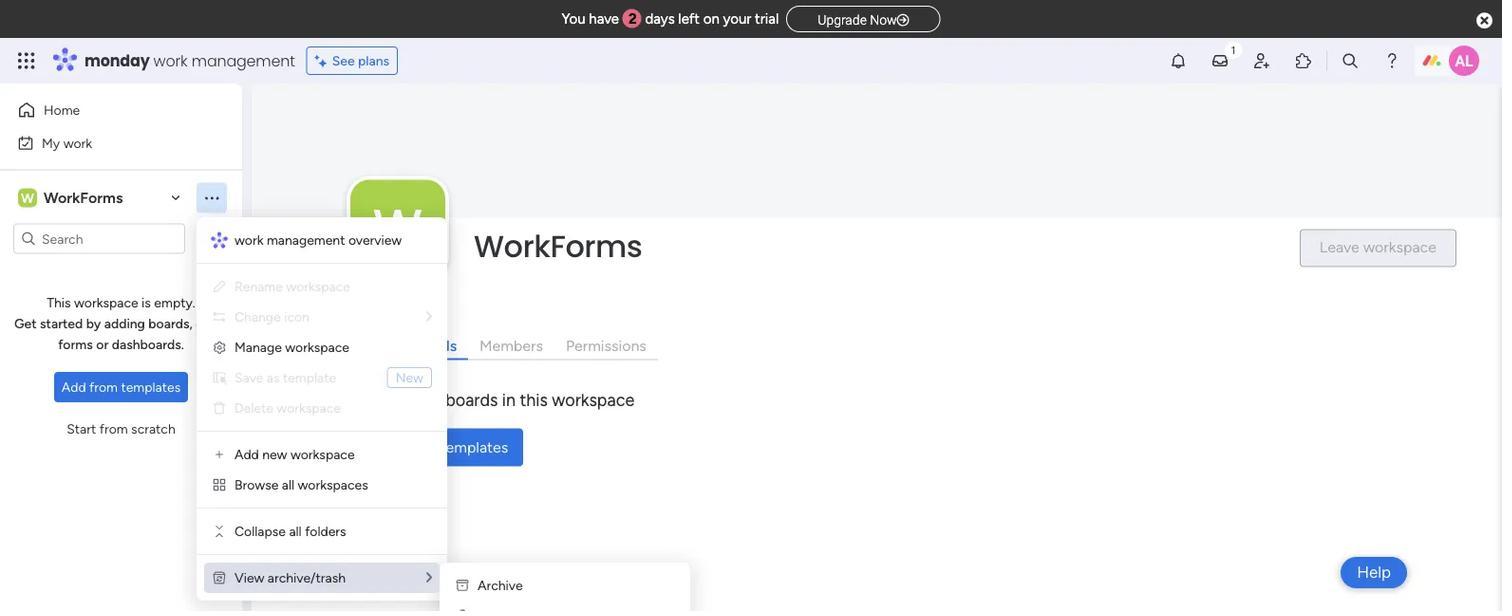 Task type: vqa. For each thing, say whether or not it's contained in the screenshot.
1 image
yes



Task type: describe. For each thing, give the bounding box(es) containing it.
help image
[[1383, 51, 1402, 70]]

manage workspace
[[235, 340, 349, 356]]

save
[[235, 370, 263, 386]]

started
[[40, 316, 83, 332]]

WorkForms field
[[469, 225, 1284, 268]]

collapse all folders image
[[212, 524, 227, 539]]

see plans button
[[306, 47, 398, 75]]

see
[[332, 53, 355, 69]]

empty.
[[154, 295, 195, 311]]

collapse
[[235, 524, 286, 540]]

rename
[[235, 279, 283, 295]]

my
[[42, 135, 60, 151]]

workspace for this workspace is empty. get started by adding boards, docs, forms or dashboards.
[[74, 295, 138, 311]]

apple lee image
[[1449, 46, 1480, 76]]

add from templates for topmost add from templates button
[[62, 379, 181, 396]]

workspace options image
[[202, 188, 221, 207]]

start from scratch
[[67, 421, 175, 437]]

new
[[396, 370, 424, 386]]

workforms inside 'workspace selection' element
[[44, 189, 123, 207]]

browse all workspaces image
[[212, 478, 227, 493]]

1 image
[[1225, 39, 1242, 60]]

list arrow image for view archive/trash
[[426, 571, 432, 585]]

you have 2 days left on your trial
[[562, 10, 779, 28]]

rename workspace
[[235, 279, 350, 295]]

workspace selection element
[[18, 187, 126, 209]]

Search in workspace field
[[40, 228, 159, 250]]

1 vertical spatial templates
[[440, 439, 508, 457]]

menu item containing save as template
[[212, 367, 432, 389]]

upgrade
[[818, 12, 867, 28]]

home
[[44, 102, 80, 118]]

work management overview
[[235, 232, 402, 248]]

overview
[[348, 232, 402, 248]]

management inside menu
[[267, 232, 345, 248]]

change icon image
[[212, 310, 227, 325]]

0 vertical spatial add from templates button
[[54, 372, 188, 403]]

scratch
[[131, 421, 175, 437]]

forms
[[58, 337, 93, 353]]

save as template
[[235, 370, 336, 386]]

1 vertical spatial boards
[[446, 390, 498, 411]]

workspace for manage workspace
[[285, 340, 349, 356]]

you for you have 2 days left on your trial
[[562, 10, 586, 28]]

delete workspace
[[235, 400, 341, 416]]

plans
[[358, 53, 390, 69]]

delete workspace image
[[212, 401, 227, 416]]

folders
[[305, 524, 346, 540]]

all for collapse
[[289, 524, 302, 540]]

this
[[47, 295, 71, 311]]

add new workspace image
[[212, 447, 227, 463]]

2 vertical spatial from
[[404, 439, 436, 457]]

workspace for delete workspace
[[277, 400, 341, 416]]

service icon image
[[212, 370, 227, 386]]

0 vertical spatial boards
[[410, 337, 457, 355]]

work for my
[[63, 135, 92, 151]]

dapulse rightstroke image
[[897, 13, 909, 27]]

0 vertical spatial from
[[89, 379, 118, 396]]

collapse all folders
[[235, 524, 346, 540]]

trial
[[755, 10, 779, 28]]

delete workspace menu item
[[212, 397, 432, 420]]

w for workspace icon
[[21, 190, 34, 206]]

upgrade now
[[818, 12, 897, 28]]

docs,
[[196, 316, 228, 332]]

have for 2
[[589, 10, 619, 28]]

you for you have 0 boards in this workspace
[[357, 390, 386, 411]]

icon
[[284, 309, 310, 325]]

have for 0
[[390, 390, 426, 411]]

archive image
[[455, 578, 470, 594]]

template
[[283, 370, 336, 386]]

0 vertical spatial management
[[192, 50, 295, 71]]

delete
[[235, 400, 273, 416]]

workspace down permissions
[[552, 390, 635, 411]]

monday
[[85, 50, 150, 71]]

all for browse
[[282, 477, 295, 493]]

2
[[629, 10, 637, 28]]

see plans
[[332, 53, 390, 69]]

change
[[235, 309, 281, 325]]

0 horizontal spatial add
[[62, 379, 86, 396]]

manage
[[235, 340, 282, 356]]

upgrade now link
[[787, 5, 941, 32]]

workspace for rename workspace
[[286, 279, 350, 295]]

boards,
[[148, 316, 193, 332]]

view archive/trash image
[[212, 571, 227, 586]]

my work
[[42, 135, 92, 151]]

1 horizontal spatial workforms
[[474, 225, 642, 268]]



Task type: locate. For each thing, give the bounding box(es) containing it.
0 horizontal spatial workforms
[[44, 189, 123, 207]]

1 horizontal spatial templates
[[440, 439, 508, 457]]

all left folders
[[289, 524, 302, 540]]

0 horizontal spatial work
[[63, 135, 92, 151]]

work inside menu
[[235, 232, 263, 248]]

you left 2
[[562, 10, 586, 28]]

boards right 0
[[446, 390, 498, 411]]

templates up "scratch"
[[121, 379, 181, 396]]

add from templates button up start from scratch
[[54, 372, 188, 403]]

from down or
[[89, 379, 118, 396]]

have down new
[[390, 390, 426, 411]]

change icon menu item
[[212, 306, 432, 329]]

1 vertical spatial add from templates button
[[357, 429, 524, 467]]

w inside image
[[374, 198, 422, 257]]

recent
[[358, 337, 407, 355]]

rename workspace menu item
[[212, 275, 432, 298]]

recent boards
[[358, 337, 457, 355]]

change icon
[[235, 309, 310, 325]]

in
[[502, 390, 516, 411]]

view
[[235, 570, 264, 586]]

templates
[[121, 379, 181, 396], [440, 439, 508, 457]]

add inside menu
[[235, 447, 259, 463]]

list arrow image
[[426, 310, 432, 324], [426, 571, 432, 585]]

1 vertical spatial workforms
[[474, 225, 642, 268]]

workspace up workspaces
[[291, 447, 355, 463]]

adding
[[104, 316, 145, 332]]

menu
[[197, 217, 447, 601]]

add
[[62, 379, 86, 396], [372, 439, 400, 457], [235, 447, 259, 463]]

workspace
[[286, 279, 350, 295], [74, 295, 138, 311], [285, 340, 349, 356], [552, 390, 635, 411], [277, 400, 341, 416], [291, 447, 355, 463]]

1 vertical spatial list arrow image
[[426, 571, 432, 585]]

is
[[142, 295, 151, 311]]

add from templates down 0
[[372, 439, 508, 457]]

work for monday
[[153, 50, 188, 71]]

all down add new workspace
[[282, 477, 295, 493]]

by
[[86, 316, 101, 332]]

0 vertical spatial work
[[153, 50, 188, 71]]

search everything image
[[1341, 51, 1360, 70]]

workspace down template
[[277, 400, 341, 416]]

1 vertical spatial you
[[357, 390, 386, 411]]

get
[[14, 316, 37, 332]]

browse all workspaces
[[235, 477, 368, 493]]

0 vertical spatial templates
[[121, 379, 181, 396]]

add from templates
[[62, 379, 181, 396], [372, 439, 508, 457]]

0 horizontal spatial w
[[21, 190, 34, 206]]

0 horizontal spatial add from templates button
[[54, 372, 188, 403]]

help button
[[1341, 557, 1407, 589]]

w for workspace image
[[374, 198, 422, 257]]

from inside button
[[99, 421, 128, 437]]

add from templates up start from scratch
[[62, 379, 181, 396]]

browse
[[235, 477, 279, 493]]

workspace up the change icon menu item
[[286, 279, 350, 295]]

this workspace is empty. get started by adding boards, docs, forms or dashboards.
[[14, 295, 228, 353]]

1 list arrow image from the top
[[426, 310, 432, 324]]

apps image
[[1294, 51, 1313, 70]]

list arrow image inside the change icon menu item
[[426, 310, 432, 324]]

1 vertical spatial work
[[63, 135, 92, 151]]

have
[[589, 10, 619, 28], [390, 390, 426, 411]]

work inside button
[[63, 135, 92, 151]]

w
[[21, 190, 34, 206], [374, 198, 422, 257]]

work up the rename
[[235, 232, 263, 248]]

1 horizontal spatial add from templates button
[[357, 429, 524, 467]]

trash image
[[455, 609, 470, 612]]

1 horizontal spatial w
[[374, 198, 422, 257]]

archive
[[478, 578, 523, 594]]

menu item
[[212, 367, 432, 389]]

start
[[67, 421, 96, 437]]

add down new
[[372, 439, 400, 457]]

from right 'start'
[[99, 421, 128, 437]]

left
[[678, 10, 700, 28]]

1 horizontal spatial add
[[235, 447, 259, 463]]

as
[[267, 370, 280, 386]]

1 horizontal spatial you
[[562, 10, 586, 28]]

from
[[89, 379, 118, 396], [99, 421, 128, 437], [404, 439, 436, 457]]

you have 0 boards in this workspace
[[357, 390, 635, 411]]

0 horizontal spatial templates
[[121, 379, 181, 396]]

add up 'start'
[[62, 379, 86, 396]]

your
[[723, 10, 752, 28]]

dashboards.
[[112, 337, 184, 353]]

1 vertical spatial from
[[99, 421, 128, 437]]

now
[[870, 12, 897, 28]]

add from templates for the rightmost add from templates button
[[372, 439, 508, 457]]

2 horizontal spatial add
[[372, 439, 400, 457]]

0 vertical spatial list arrow image
[[426, 310, 432, 324]]

workspace image
[[350, 180, 445, 275]]

2 vertical spatial work
[[235, 232, 263, 248]]

1 horizontal spatial work
[[153, 50, 188, 71]]

management
[[192, 50, 295, 71], [267, 232, 345, 248]]

add new workspace
[[235, 447, 355, 463]]

w inside icon
[[21, 190, 34, 206]]

1 vertical spatial all
[[289, 524, 302, 540]]

2 horizontal spatial work
[[235, 232, 263, 248]]

boards
[[410, 337, 457, 355], [446, 390, 498, 411]]

add from templates button down 0
[[357, 429, 524, 467]]

dapulse close image
[[1477, 11, 1493, 30]]

work right monday
[[153, 50, 188, 71]]

list arrow image up recent boards
[[426, 310, 432, 324]]

on
[[703, 10, 720, 28]]

1 vertical spatial management
[[267, 232, 345, 248]]

days
[[645, 10, 675, 28]]

workforms
[[44, 189, 123, 207], [474, 225, 642, 268]]

this
[[520, 390, 548, 411]]

1 horizontal spatial add from templates
[[372, 439, 508, 457]]

members
[[480, 337, 543, 355]]

workspace inside this workspace is empty. get started by adding boards, docs, forms or dashboards.
[[74, 295, 138, 311]]

0 vertical spatial workforms
[[44, 189, 123, 207]]

new
[[262, 447, 287, 463]]

from down 0
[[404, 439, 436, 457]]

have left 2
[[589, 10, 619, 28]]

view archive/trash
[[235, 570, 346, 586]]

or
[[96, 337, 109, 353]]

0 horizontal spatial you
[[357, 390, 386, 411]]

2 list arrow image from the top
[[426, 571, 432, 585]]

notifications image
[[1169, 51, 1188, 70]]

work right my
[[63, 135, 92, 151]]

rename workspace image
[[212, 279, 227, 294]]

start from scratch button
[[59, 414, 183, 444]]

home button
[[11, 95, 204, 125]]

workspaces
[[298, 477, 368, 493]]

invite members image
[[1253, 51, 1272, 70]]

my work button
[[11, 128, 204, 158]]

boards up new
[[410, 337, 457, 355]]

you
[[562, 10, 586, 28], [357, 390, 386, 411]]

0 vertical spatial have
[[589, 10, 619, 28]]

templates down you have 0 boards in this workspace on the left bottom
[[440, 439, 508, 457]]

all
[[282, 477, 295, 493], [289, 524, 302, 540]]

work
[[153, 50, 188, 71], [63, 135, 92, 151], [235, 232, 263, 248]]

0 horizontal spatial add from templates
[[62, 379, 181, 396]]

manage workspace image
[[212, 340, 227, 355]]

0 horizontal spatial have
[[390, 390, 426, 411]]

1 horizontal spatial have
[[589, 10, 619, 28]]

archive/trash
[[268, 570, 346, 586]]

permissions
[[566, 337, 647, 355]]

add from templates button
[[54, 372, 188, 403], [357, 429, 524, 467]]

add right add new workspace icon
[[235, 447, 259, 463]]

menu containing work management overview
[[197, 217, 447, 601]]

select product image
[[17, 51, 36, 70]]

you down recent
[[357, 390, 386, 411]]

0 vertical spatial add from templates
[[62, 379, 181, 396]]

inbox image
[[1211, 51, 1230, 70]]

1 vertical spatial add from templates
[[372, 439, 508, 457]]

0
[[430, 390, 441, 411]]

0 vertical spatial all
[[282, 477, 295, 493]]

1 vertical spatial have
[[390, 390, 426, 411]]

workspace down the change icon menu item
[[285, 340, 349, 356]]

list arrow image for change icon
[[426, 310, 432, 324]]

monday work management
[[85, 50, 295, 71]]

workspace image
[[18, 188, 37, 208]]

help
[[1357, 563, 1391, 583]]

0 vertical spatial you
[[562, 10, 586, 28]]

workspace up by
[[74, 295, 138, 311]]

list arrow image left archive image
[[426, 571, 432, 585]]



